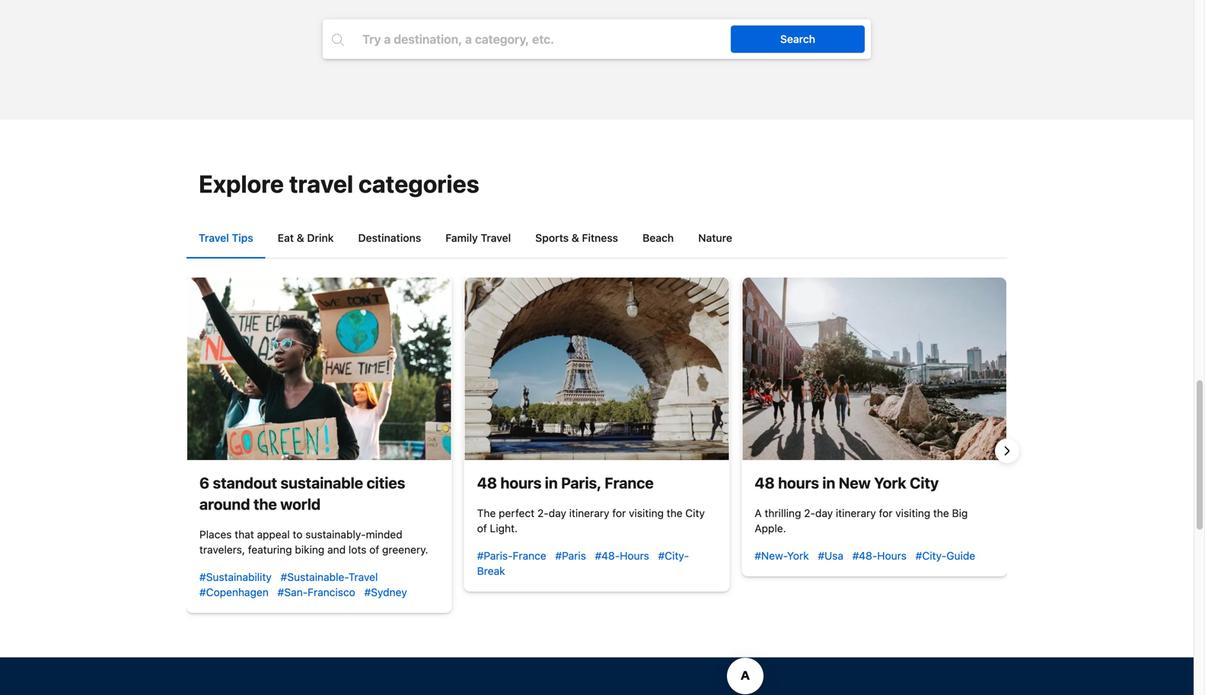 Task type: locate. For each thing, give the bounding box(es) containing it.
city
[[910, 474, 939, 492], [685, 507, 705, 520]]

#paris-france
[[477, 550, 546, 563]]

the
[[477, 507, 496, 520]]

#48- right the "#paris"
[[595, 550, 620, 563]]

1 #48-hours link from the left
[[595, 550, 649, 563]]

perfect
[[499, 507, 535, 520]]

#paris link
[[555, 550, 586, 563]]

day inside "the perfect 2-day itinerary for visiting the city of light."
[[549, 507, 566, 520]]

1 2- from the left
[[537, 507, 549, 520]]

#48-hours link
[[595, 550, 649, 563], [853, 550, 907, 563]]

2 2- from the left
[[804, 507, 815, 520]]

48 hours in paris, france image
[[465, 278, 729, 461]]

&
[[297, 232, 304, 244], [572, 232, 579, 244]]

visiting for york
[[896, 507, 930, 520]]

eat & drink
[[278, 232, 334, 244]]

in
[[545, 474, 558, 492], [823, 474, 835, 492]]

2- right thrilling
[[804, 507, 815, 520]]

city left a
[[685, 507, 705, 520]]

1 horizontal spatial travel
[[481, 232, 511, 244]]

visiting down france
[[629, 507, 664, 520]]

for for york
[[879, 507, 893, 520]]

travel
[[199, 232, 229, 244], [481, 232, 511, 244]]

1 horizontal spatial itinerary
[[836, 507, 876, 520]]

york
[[787, 550, 809, 563]]

#48- right #usa link
[[853, 550, 877, 563]]

0 horizontal spatial day
[[549, 507, 566, 520]]

biking
[[295, 544, 325, 557]]

2- inside a thrilling 2-day itinerary for visiting the big apple.
[[804, 507, 815, 520]]

48 for 48 hours in paris, france
[[477, 474, 497, 492]]

visiting inside a thrilling 2-day itinerary for visiting the big apple.
[[896, 507, 930, 520]]

day down 48 hours in new york city
[[815, 507, 833, 520]]

of
[[477, 523, 487, 535], [369, 544, 379, 557]]

#48-hours
[[595, 550, 649, 563], [853, 550, 907, 563]]

#48-hours link down "the perfect 2-day itinerary for visiting the city of light."
[[595, 550, 649, 563]]

hours up perfect
[[501, 474, 542, 492]]

search button
[[731, 26, 865, 53]]

2 travel from the left
[[481, 232, 511, 244]]

hours for '#48-hours' link for york
[[877, 550, 907, 563]]

1 visiting from the left
[[629, 507, 664, 520]]

1 horizontal spatial city
[[910, 474, 939, 492]]

beach
[[643, 232, 674, 244]]

& inside button
[[572, 232, 579, 244]]

1 vertical spatial city
[[685, 507, 705, 520]]

2 48 from the left
[[755, 474, 775, 492]]

big
[[952, 507, 968, 520]]

#48- for paris,
[[595, 550, 620, 563]]

region containing 6 standout sustainable cities around the world
[[174, 277, 1019, 626]]

travel inside button
[[481, 232, 511, 244]]

#48-hours for york
[[853, 550, 907, 563]]

1 horizontal spatial &
[[572, 232, 579, 244]]

#48-hours for france
[[595, 550, 649, 563]]

2- for new
[[804, 507, 815, 520]]

1 horizontal spatial #48-hours
[[853, 550, 907, 563]]

places that appeal to sustainably-minded travelers, featuring biking and lots of greenery.
[[199, 529, 428, 557]]

1 & from the left
[[297, 232, 304, 244]]

1 for from the left
[[612, 507, 626, 520]]

1 horizontal spatial #48-hours link
[[853, 550, 907, 563]]

#san-
[[278, 587, 308, 599]]

day for new
[[815, 507, 833, 520]]

#copenhagen
[[199, 587, 269, 599]]

itinerary down paris,
[[569, 507, 610, 520]]

in left new
[[823, 474, 835, 492]]

0 horizontal spatial visiting
[[629, 507, 664, 520]]

for inside "the perfect 2-day itinerary for visiting the city of light."
[[612, 507, 626, 520]]

city right york
[[910, 474, 939, 492]]

0 horizontal spatial #48-hours
[[595, 550, 649, 563]]

of right lots
[[369, 544, 379, 557]]

1 horizontal spatial of
[[477, 523, 487, 535]]

of down the
[[477, 523, 487, 535]]

2 horizontal spatial the
[[933, 507, 949, 520]]

lots
[[349, 544, 366, 557]]

2 #48-hours from the left
[[853, 550, 907, 563]]

48 up a
[[755, 474, 775, 492]]

the for 48 hours in paris, france
[[667, 507, 683, 520]]

categories
[[358, 170, 479, 199]]

#48-hours link for york
[[853, 550, 907, 563]]

standout
[[213, 474, 277, 492]]

1 horizontal spatial in
[[823, 474, 835, 492]]

visiting inside "the perfect 2-day itinerary for visiting the city of light."
[[629, 507, 664, 520]]

0 vertical spatial of
[[477, 523, 487, 535]]

0 horizontal spatial #48-
[[595, 550, 620, 563]]

travel up drink at the top
[[289, 170, 353, 199]]

for
[[612, 507, 626, 520], [879, 507, 893, 520]]

48
[[477, 474, 497, 492], [755, 474, 775, 492]]

#city- for 48 hours in new york city
[[916, 550, 947, 563]]

visiting
[[629, 507, 664, 520], [896, 507, 930, 520]]

drink
[[307, 232, 334, 244]]

york
[[874, 474, 907, 492]]

0 horizontal spatial &
[[297, 232, 304, 244]]

0 horizontal spatial the
[[253, 496, 277, 514]]

for inside a thrilling 2-day itinerary for visiting the big apple.
[[879, 507, 893, 520]]

#new-
[[755, 550, 787, 563]]

48 hours in new york city
[[755, 474, 939, 492]]

hours down a thrilling 2-day itinerary for visiting the big apple.
[[877, 550, 907, 563]]

#sustainability link
[[199, 571, 272, 584]]

destinations button
[[346, 218, 433, 258]]

1 day from the left
[[549, 507, 566, 520]]

& right eat
[[297, 232, 304, 244]]

#paris-france link
[[477, 550, 546, 563]]

travel for explore
[[289, 170, 353, 199]]

#city- inside "#city- break"
[[658, 550, 689, 563]]

2 day from the left
[[815, 507, 833, 520]]

explore travel categories
[[199, 170, 479, 199]]

1 itinerary from the left
[[569, 507, 610, 520]]

1 in from the left
[[545, 474, 558, 492]]

48 up the
[[477, 474, 497, 492]]

the inside a thrilling 2-day itinerary for visiting the big apple.
[[933, 507, 949, 520]]

for down france
[[612, 507, 626, 520]]

hours
[[501, 474, 542, 492], [778, 474, 819, 492], [620, 550, 649, 563], [877, 550, 907, 563]]

greenery.
[[382, 544, 428, 557]]

#48-hours link down a thrilling 2-day itinerary for visiting the big apple.
[[853, 550, 907, 563]]

1 vertical spatial of
[[369, 544, 379, 557]]

#sustainable-travel link
[[281, 571, 378, 584]]

1 travel from the left
[[199, 232, 229, 244]]

0 horizontal spatial in
[[545, 474, 558, 492]]

#48-hours down "the perfect 2-day itinerary for visiting the city of light."
[[595, 550, 649, 563]]

france
[[605, 474, 654, 492]]

6 standout sustainable cities around the world image
[[187, 278, 451, 461]]

0 horizontal spatial 2-
[[537, 507, 549, 520]]

itinerary inside "the perfect 2-day itinerary for visiting the city of light."
[[569, 507, 610, 520]]

in left paris,
[[545, 474, 558, 492]]

1 horizontal spatial 48
[[755, 474, 775, 492]]

travel left tips
[[199, 232, 229, 244]]

itinerary for new
[[836, 507, 876, 520]]

#48-hours down a thrilling 2-day itinerary for visiting the big apple.
[[853, 550, 907, 563]]

day inside a thrilling 2-day itinerary for visiting the big apple.
[[815, 507, 833, 520]]

for down york
[[879, 507, 893, 520]]

2- inside "the perfect 2-day itinerary for visiting the city of light."
[[537, 507, 549, 520]]

48 for 48 hours in new york city
[[755, 474, 775, 492]]

itinerary
[[569, 507, 610, 520], [836, 507, 876, 520]]

2 in from the left
[[823, 474, 835, 492]]

0 horizontal spatial 48
[[477, 474, 497, 492]]

1 #48-hours from the left
[[595, 550, 649, 563]]

#paris-
[[477, 550, 513, 563]]

1 48 from the left
[[477, 474, 497, 492]]

#city- break
[[477, 550, 689, 578]]

2- right perfect
[[537, 507, 549, 520]]

sports & fitness button
[[523, 218, 630, 258]]

the
[[253, 496, 277, 514], [667, 507, 683, 520], [933, 507, 949, 520]]

travel inside #sustainable-travel #copenhagen
[[348, 571, 378, 584]]

2-
[[537, 507, 549, 520], [804, 507, 815, 520]]

in for new
[[823, 474, 835, 492]]

france
[[513, 550, 546, 563]]

2 itinerary from the left
[[836, 507, 876, 520]]

2 #48-hours link from the left
[[853, 550, 907, 563]]

family travel
[[446, 232, 511, 244]]

Try a destination, a category, etc. text field
[[350, 26, 749, 53]]

6
[[199, 474, 209, 492]]

& inside button
[[297, 232, 304, 244]]

#sustainable-travel #copenhagen
[[199, 571, 378, 599]]

2 #city- from the left
[[916, 550, 947, 563]]

the inside 6 standout sustainable cities around the world
[[253, 496, 277, 514]]

0 horizontal spatial #48-hours link
[[595, 550, 649, 563]]

visiting down york
[[896, 507, 930, 520]]

#city-
[[658, 550, 689, 563], [916, 550, 947, 563]]

search
[[780, 33, 815, 45]]

#city- for 48 hours in paris, france
[[658, 550, 689, 563]]

visiting for france
[[629, 507, 664, 520]]

#sydney link
[[364, 587, 407, 599]]

0 horizontal spatial #city-
[[658, 550, 689, 563]]

of inside places that appeal to sustainably-minded travelers, featuring biking and lots of greenery.
[[369, 544, 379, 557]]

1 #48- from the left
[[595, 550, 620, 563]]

1 #city- from the left
[[658, 550, 689, 563]]

#city-guide
[[916, 550, 975, 563]]

0 horizontal spatial city
[[685, 507, 705, 520]]

region
[[174, 277, 1019, 626]]

nature
[[698, 232, 732, 244]]

the inside "the perfect 2-day itinerary for visiting the city of light."
[[667, 507, 683, 520]]

#48-
[[595, 550, 620, 563], [853, 550, 877, 563]]

0 horizontal spatial for
[[612, 507, 626, 520]]

0 vertical spatial travel
[[289, 170, 353, 199]]

1 horizontal spatial 2-
[[804, 507, 815, 520]]

0 horizontal spatial itinerary
[[569, 507, 610, 520]]

1 horizontal spatial #48-
[[853, 550, 877, 563]]

hours up thrilling
[[778, 474, 819, 492]]

1 horizontal spatial day
[[815, 507, 833, 520]]

2 #48- from the left
[[853, 550, 877, 563]]

travel up #sydney
[[348, 571, 378, 584]]

tab list
[[187, 218, 1007, 259]]

travel inside button
[[199, 232, 229, 244]]

day down 48 hours in paris, france link
[[549, 507, 566, 520]]

in for paris,
[[545, 474, 558, 492]]

a thrilling 2-day itinerary for visiting the big apple.
[[755, 507, 968, 535]]

& right 'sports' on the top of page
[[572, 232, 579, 244]]

2 for from the left
[[879, 507, 893, 520]]

minded
[[366, 529, 402, 541]]

itinerary down new
[[836, 507, 876, 520]]

0 horizontal spatial of
[[369, 544, 379, 557]]

next image
[[998, 442, 1016, 460]]

#city- break link
[[477, 550, 689, 578]]

francisco
[[308, 587, 355, 599]]

day
[[549, 507, 566, 520], [815, 507, 833, 520]]

hours for france '#48-hours' link
[[620, 550, 649, 563]]

1 horizontal spatial for
[[879, 507, 893, 520]]

and
[[327, 544, 346, 557]]

#new-york link
[[755, 550, 809, 563]]

travel right family
[[481, 232, 511, 244]]

1 horizontal spatial the
[[667, 507, 683, 520]]

itinerary inside a thrilling 2-day itinerary for visiting the big apple.
[[836, 507, 876, 520]]

0 horizontal spatial travel
[[199, 232, 229, 244]]

sports & fitness
[[535, 232, 618, 244]]

#sydney
[[364, 587, 407, 599]]

2 visiting from the left
[[896, 507, 930, 520]]

2 & from the left
[[572, 232, 579, 244]]

1 horizontal spatial visiting
[[896, 507, 930, 520]]

1 vertical spatial travel
[[348, 571, 378, 584]]

1 horizontal spatial #city-
[[916, 550, 947, 563]]

hours down "the perfect 2-day itinerary for visiting the city of light."
[[620, 550, 649, 563]]

#48-hours link for france
[[595, 550, 649, 563]]



Task type: vqa. For each thing, say whether or not it's contained in the screenshot.
10%
no



Task type: describe. For each thing, give the bounding box(es) containing it.
family travel button
[[433, 218, 523, 258]]

travelers,
[[199, 544, 245, 557]]

featuring
[[248, 544, 292, 557]]

hours for 48 hours in paris, france link
[[501, 474, 542, 492]]

sports
[[535, 232, 569, 244]]

city inside "the perfect 2-day itinerary for visiting the city of light."
[[685, 507, 705, 520]]

#sustainable-
[[281, 571, 348, 584]]

6 standout sustainable cities around the world
[[199, 474, 405, 514]]

eat
[[278, 232, 294, 244]]

#48- for new
[[853, 550, 877, 563]]

2- for paris,
[[537, 507, 549, 520]]

of inside "the perfect 2-day itinerary for visiting the city of light."
[[477, 523, 487, 535]]

that
[[235, 529, 254, 541]]

appeal
[[257, 529, 290, 541]]

the for 48 hours in new york city
[[933, 507, 949, 520]]

travel tips button
[[187, 218, 265, 258]]

48 hours in new york city image
[[743, 278, 1006, 461]]

#copenhagen link
[[199, 587, 269, 599]]

light.
[[490, 523, 518, 535]]

& for eat
[[297, 232, 304, 244]]

destinations
[[358, 232, 421, 244]]

#paris
[[555, 550, 586, 563]]

world
[[280, 496, 321, 514]]

6 standout sustainable cities around the world link
[[199, 474, 405, 514]]

guide
[[947, 550, 975, 563]]

#san-francisco link
[[278, 587, 355, 599]]

0 vertical spatial city
[[910, 474, 939, 492]]

a
[[755, 507, 762, 520]]

#new-york
[[755, 550, 809, 563]]

thrilling
[[765, 507, 801, 520]]

apple.
[[755, 523, 786, 535]]

sustainable
[[281, 474, 363, 492]]

#usa
[[818, 550, 844, 563]]

itinerary for paris,
[[569, 507, 610, 520]]

hours for the 48 hours in new york city link
[[778, 474, 819, 492]]

#usa link
[[818, 550, 844, 563]]

#city-guide link
[[916, 550, 975, 563]]

travel for #sustainable-
[[348, 571, 378, 584]]

beach button
[[630, 218, 686, 258]]

family
[[446, 232, 478, 244]]

cities
[[367, 474, 405, 492]]

nature button
[[686, 218, 745, 258]]

around
[[199, 496, 250, 514]]

to
[[293, 529, 303, 541]]

travel tips
[[199, 232, 253, 244]]

#san-francisco
[[278, 587, 355, 599]]

day for paris,
[[549, 507, 566, 520]]

paris,
[[561, 474, 601, 492]]

new
[[839, 474, 871, 492]]

for for france
[[612, 507, 626, 520]]

& for sports
[[572, 232, 579, 244]]

break
[[477, 565, 505, 578]]

tab list containing travel tips
[[187, 218, 1007, 259]]

the perfect 2-day itinerary for visiting the city of light.
[[477, 507, 705, 535]]

48 hours in new york city link
[[755, 474, 939, 492]]

sustainably-
[[305, 529, 366, 541]]

fitness
[[582, 232, 618, 244]]

eat & drink button
[[265, 218, 346, 258]]

explore
[[199, 170, 284, 199]]

48 hours in paris, france
[[477, 474, 654, 492]]

48 hours in paris, france link
[[477, 474, 654, 492]]

#sustainability
[[199, 571, 272, 584]]

places
[[199, 529, 232, 541]]

tips
[[232, 232, 253, 244]]



